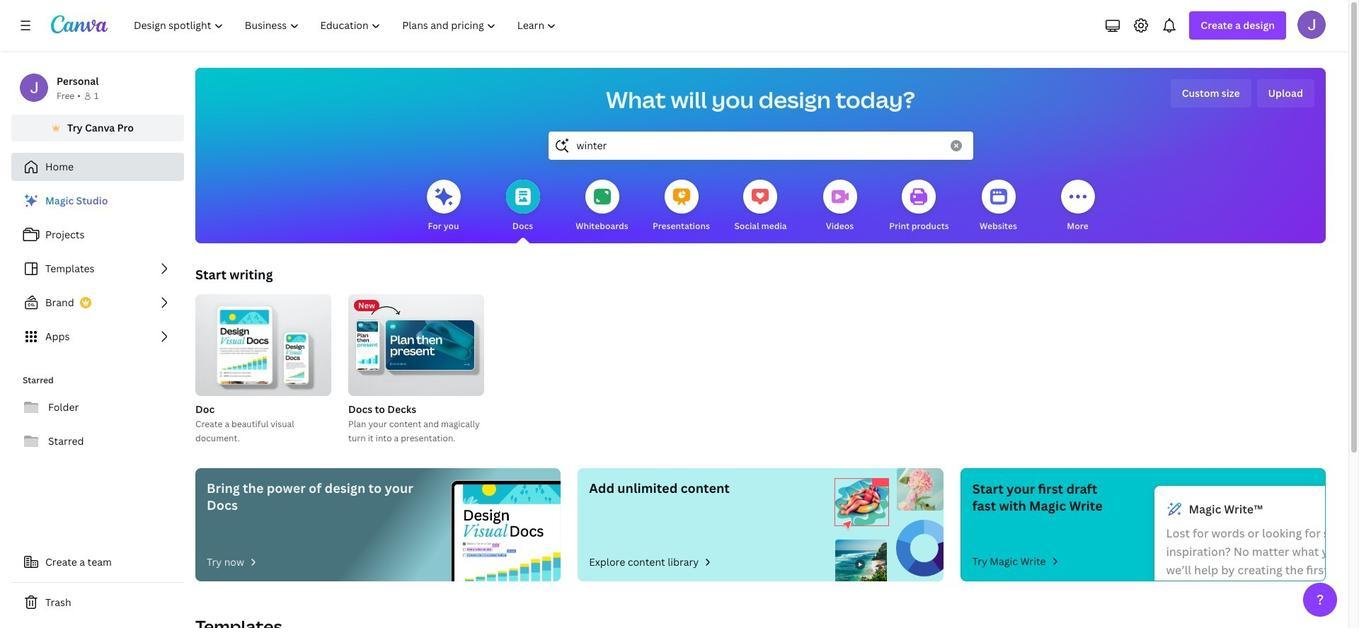 Task type: vqa. For each thing, say whether or not it's contained in the screenshot.
Create within the dropdown button
no



Task type: locate. For each thing, give the bounding box(es) containing it.
1 group from the left
[[195, 295, 331, 446]]

0 horizontal spatial group
[[195, 295, 331, 446]]

1 horizontal spatial group
[[348, 295, 484, 446]]

2 group from the left
[[348, 295, 484, 446]]

top level navigation element
[[125, 11, 569, 40]]

None search field
[[549, 132, 973, 160]]

list
[[11, 187, 184, 351]]

jacob simon image
[[1298, 11, 1327, 39]]

group
[[195, 295, 331, 446], [348, 295, 484, 446]]



Task type: describe. For each thing, give the bounding box(es) containing it.
Search search field
[[577, 132, 942, 159]]



